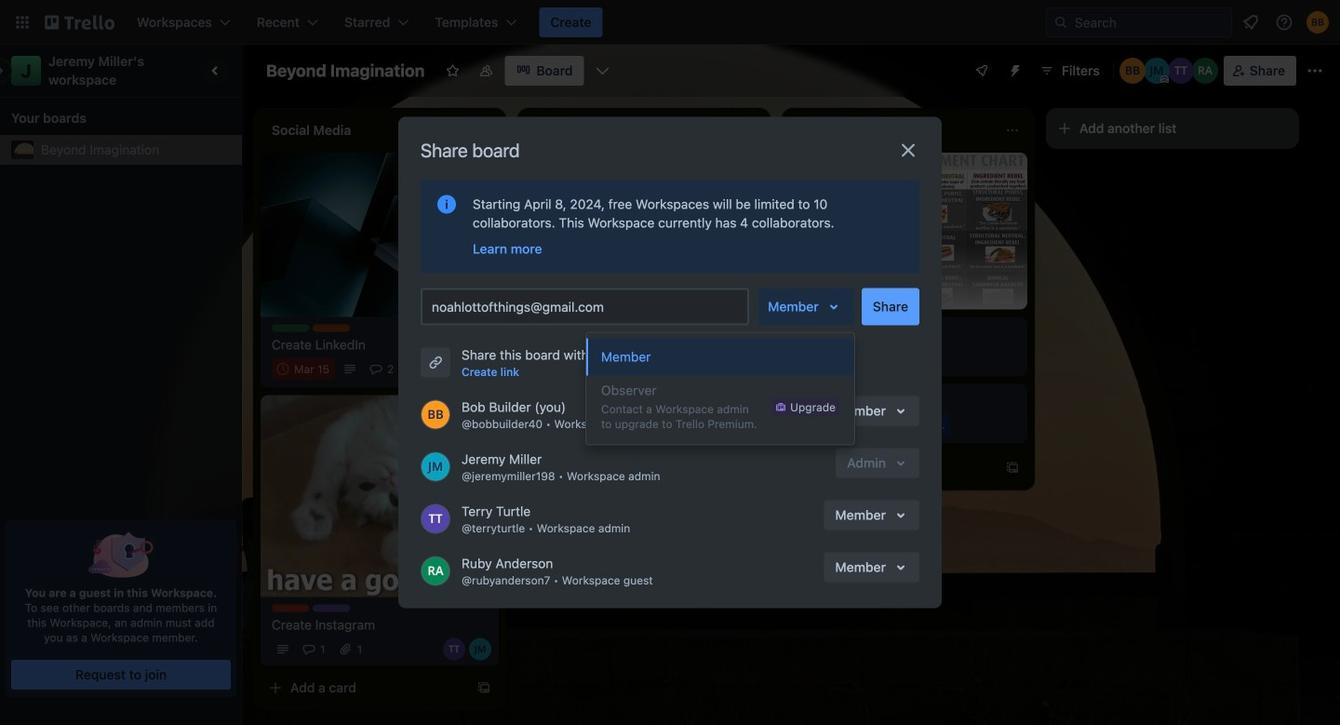 Task type: locate. For each thing, give the bounding box(es) containing it.
1 horizontal spatial terry turtle (terryturtle) image
[[1168, 58, 1194, 84]]

0 horizontal spatial jeremy miller (jeremymiller198) image
[[421, 452, 451, 482]]

your boards with 1 items element
[[11, 107, 222, 129]]

2 vertical spatial ruby anderson (rubyanderson7) image
[[421, 556, 451, 586]]

2 horizontal spatial terry turtle (terryturtle) image
[[682, 365, 704, 388]]

2 vertical spatial jeremy miller (jeremymiller198) image
[[469, 638, 492, 660]]

Board name text field
[[257, 56, 434, 86]]

None checkbox
[[536, 339, 634, 362], [272, 358, 335, 380], [536, 339, 634, 362], [272, 358, 335, 380]]

1 vertical spatial ruby anderson (rubyanderson7) image
[[734, 365, 756, 388]]

2 horizontal spatial jeremy miller (jeremymiller198) image
[[1144, 58, 1170, 84]]

0 vertical spatial terry turtle (terryturtle) image
[[1168, 58, 1194, 84]]

search image
[[1054, 15, 1069, 30]]

group
[[587, 333, 855, 445]]

create from template… image
[[1006, 461, 1020, 475]]

close image
[[898, 139, 920, 162]]

color: purple, title: none image
[[313, 605, 350, 612]]

0 vertical spatial jeremy miller (jeremymiller198) image
[[1144, 58, 1170, 84]]

terry turtle (terryturtle) image
[[469, 358, 492, 380], [682, 365, 704, 388], [443, 638, 466, 660]]

automation image
[[1001, 56, 1027, 82]]

0 horizontal spatial ruby anderson (rubyanderson7) image
[[421, 556, 451, 586]]

jeremy miller (jeremymiller198) image
[[1144, 58, 1170, 84], [421, 452, 451, 482], [469, 638, 492, 660]]

color: orange, title: none image
[[313, 325, 350, 332]]

0 horizontal spatial bob builder (bobbuilder40) image
[[421, 400, 451, 430]]

2 horizontal spatial ruby anderson (rubyanderson7) image
[[1192, 58, 1219, 84]]

ruby anderson (rubyanderson7) image
[[1192, 58, 1219, 84], [734, 365, 756, 388], [421, 556, 451, 586]]

1 horizontal spatial bob builder (bobbuilder40) image
[[1120, 58, 1146, 84]]

switch to… image
[[13, 13, 32, 32]]

terry turtle (terryturtle) image for middle jeremy miller (jeremymiller198) image
[[443, 638, 466, 660]]

terry turtle (terryturtle) image for jeremy miller (jeremymiller198) icon
[[682, 365, 704, 388]]

bob builder (bobbuilder40) image
[[1120, 58, 1146, 84], [421, 400, 451, 430]]

terry turtle (terryturtle) image
[[1168, 58, 1194, 84], [421, 504, 451, 534]]

primary element
[[0, 0, 1341, 45]]

1 vertical spatial terry turtle (terryturtle) image
[[421, 504, 451, 534]]

0 horizontal spatial terry turtle (terryturtle) image
[[443, 638, 466, 660]]

color: red, title: none image
[[272, 605, 309, 612]]

0 vertical spatial ruby anderson (rubyanderson7) image
[[1192, 58, 1219, 84]]

1 horizontal spatial ruby anderson (rubyanderson7) image
[[734, 365, 756, 388]]

0 vertical spatial bob builder (bobbuilder40) image
[[1120, 58, 1146, 84]]



Task type: vqa. For each thing, say whether or not it's contained in the screenshot.
STAR OR UNSTAR BOARD IMAGE
yes



Task type: describe. For each thing, give the bounding box(es) containing it.
create from template… image
[[477, 681, 492, 695]]

color: green, title: none image
[[272, 325, 309, 332]]

bob builder (bobbuilder40) image
[[1307, 11, 1330, 34]]

0 horizontal spatial terry turtle (terryturtle) image
[[421, 504, 451, 534]]

jeremy miller (jeremymiller198) image
[[708, 365, 730, 388]]

workspace visible image
[[479, 63, 494, 78]]

Search field
[[1046, 7, 1233, 37]]

customize views image
[[594, 61, 612, 80]]

show menu image
[[1306, 61, 1325, 80]]

star or unstar board image
[[445, 63, 460, 78]]

1 vertical spatial bob builder (bobbuilder40) image
[[421, 400, 451, 430]]

1 horizontal spatial terry turtle (terryturtle) image
[[469, 358, 492, 380]]

0 notifications image
[[1240, 11, 1262, 34]]

1 horizontal spatial jeremy miller (jeremymiller198) image
[[469, 638, 492, 660]]

color: bold red, title: "thoughts" element
[[536, 410, 574, 418]]

power ups image
[[975, 63, 990, 78]]

open information menu image
[[1276, 13, 1294, 32]]

1 vertical spatial jeremy miller (jeremymiller198) image
[[421, 452, 451, 482]]

Email address or name text field
[[432, 294, 746, 320]]



